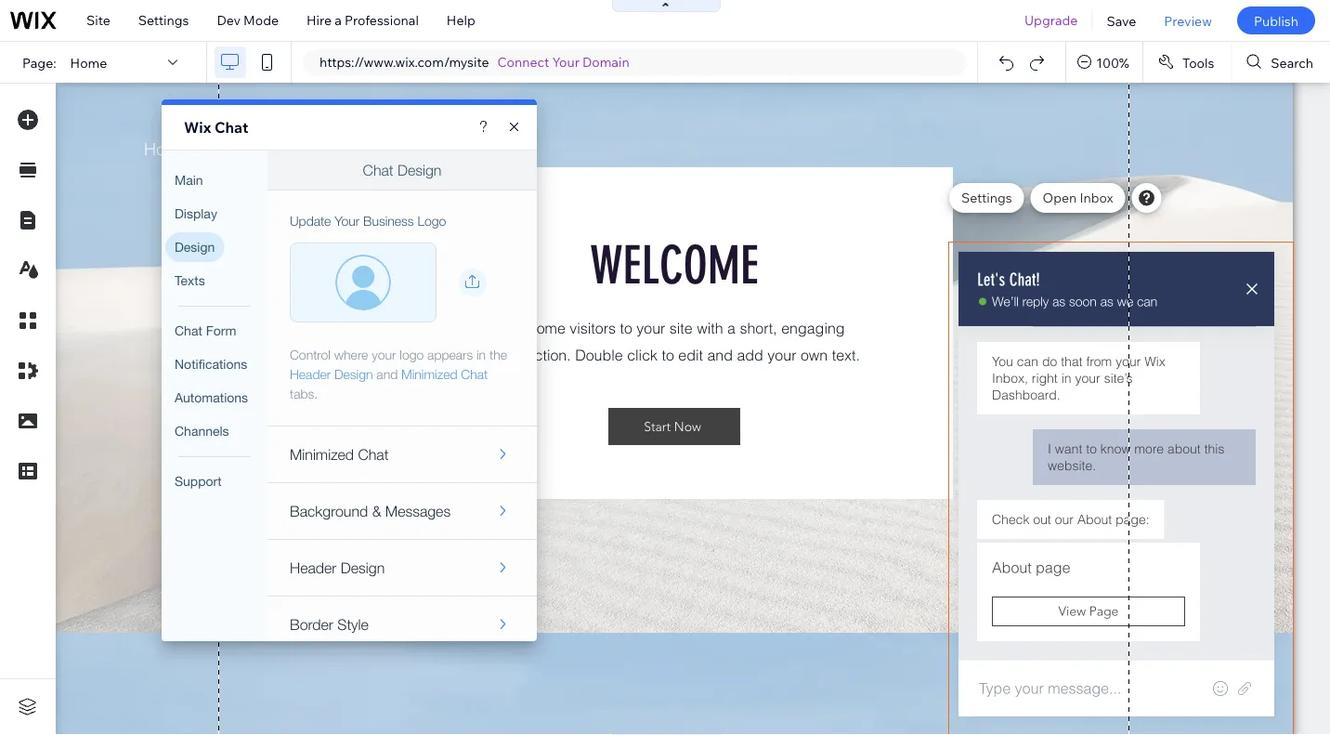 Task type: vqa. For each thing, say whether or not it's contained in the screenshot.
Wix on the top left of the page
yes



Task type: locate. For each thing, give the bounding box(es) containing it.
wix
[[184, 118, 211, 137]]

hire
[[307, 12, 332, 28]]

chat
[[215, 118, 248, 137]]

mode
[[244, 12, 279, 28]]

professional
[[345, 12, 419, 28]]

site
[[86, 12, 110, 28]]

upgrade
[[1025, 12, 1078, 28]]

100% button
[[1067, 42, 1143, 83]]

settings left dev
[[138, 12, 189, 28]]

domain
[[583, 54, 630, 70]]

0 vertical spatial settings
[[138, 12, 189, 28]]

search button
[[1233, 42, 1331, 83]]

settings
[[138, 12, 189, 28], [962, 190, 1013, 206]]

1 vertical spatial settings
[[962, 190, 1013, 206]]

settings left the open
[[962, 190, 1013, 206]]

tools
[[1183, 54, 1215, 70]]

save
[[1107, 12, 1137, 29]]

0 horizontal spatial settings
[[138, 12, 189, 28]]

1 horizontal spatial settings
[[962, 190, 1013, 206]]

help
[[447, 12, 476, 28]]

tools button
[[1144, 42, 1232, 83]]

open
[[1043, 190, 1077, 206]]

publish
[[1255, 12, 1299, 29]]

your
[[553, 54, 580, 70]]



Task type: describe. For each thing, give the bounding box(es) containing it.
connect
[[498, 54, 550, 70]]

home
[[70, 54, 107, 70]]

open inbox
[[1043, 190, 1114, 206]]

inbox
[[1080, 190, 1114, 206]]

dev mode
[[217, 12, 279, 28]]

wix chat
[[184, 118, 248, 137]]

https://www.wix.com/mysite
[[320, 54, 489, 70]]

preview button
[[1151, 0, 1227, 41]]

a
[[335, 12, 342, 28]]

dev
[[217, 12, 241, 28]]

100%
[[1097, 54, 1130, 70]]

https://www.wix.com/mysite connect your domain
[[320, 54, 630, 70]]

save button
[[1093, 0, 1151, 41]]

preview
[[1165, 12, 1213, 29]]

search
[[1272, 54, 1314, 70]]

hire a professional
[[307, 12, 419, 28]]

publish button
[[1238, 7, 1316, 34]]



